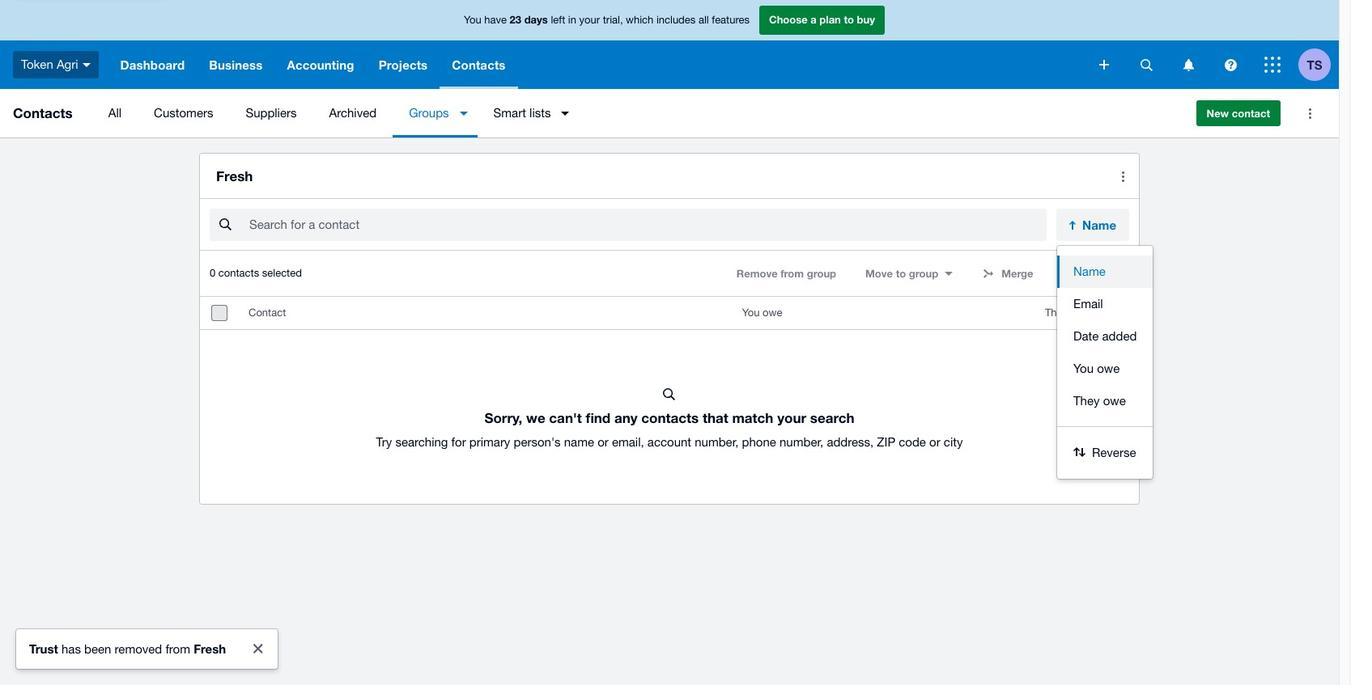 Task type: describe. For each thing, give the bounding box(es) containing it.
projects button
[[366, 40, 440, 89]]

name button
[[1056, 209, 1129, 241]]

try
[[376, 436, 392, 449]]

email,
[[612, 436, 644, 449]]

removed
[[115, 643, 162, 657]]

all button
[[92, 89, 138, 138]]

includes
[[656, 14, 696, 26]]

they owe button
[[1057, 385, 1153, 418]]

remove from group
[[736, 267, 836, 280]]

selected
[[262, 267, 302, 279]]

banner containing ts
[[0, 0, 1339, 89]]

customers button
[[138, 89, 229, 138]]

name
[[564, 436, 594, 449]]

you inside contact list table element
[[742, 307, 760, 319]]

can't
[[549, 410, 582, 427]]

new contact
[[1207, 107, 1270, 120]]

all
[[108, 106, 121, 120]]

to inside popup button
[[896, 267, 906, 280]]

address,
[[827, 436, 874, 449]]

buy
[[857, 13, 875, 26]]

23
[[510, 13, 521, 26]]

new contact button
[[1196, 100, 1281, 126]]

all
[[699, 14, 709, 26]]

groups button
[[393, 89, 477, 138]]

2 number, from the left
[[780, 436, 823, 449]]

try searching for primary person's name or email, account number, phone number, address, zip code or city
[[376, 436, 963, 449]]

1 number, from the left
[[695, 436, 739, 449]]

move
[[865, 267, 893, 280]]

actions menu image
[[1107, 160, 1139, 193]]

city
[[944, 436, 963, 449]]

that
[[703, 410, 728, 427]]

Search for a contact field
[[248, 210, 1047, 241]]

0 contacts selected
[[210, 267, 302, 279]]

accounting
[[287, 57, 354, 72]]

ts button
[[1298, 40, 1339, 89]]

trial,
[[603, 14, 623, 26]]

svg image
[[1264, 57, 1281, 73]]

status containing trust
[[16, 630, 278, 669]]

lists
[[529, 106, 551, 120]]

account
[[647, 436, 691, 449]]

remove
[[736, 267, 778, 280]]

group for move to group
[[909, 267, 938, 280]]

from inside trust has been removed from fresh
[[165, 643, 190, 657]]

contact
[[1232, 107, 1270, 120]]

left
[[551, 14, 565, 26]]

token agri button
[[0, 40, 108, 89]]

you inside you owe button
[[1073, 362, 1094, 376]]

have
[[484, 14, 507, 26]]

agri
[[57, 57, 78, 71]]

0 vertical spatial fresh
[[216, 168, 253, 185]]

name button
[[1057, 256, 1153, 288]]

email button
[[1057, 288, 1153, 321]]

groups
[[409, 106, 449, 120]]

choose a plan to buy
[[769, 13, 875, 26]]

owe inside button
[[1103, 394, 1126, 408]]

date added button
[[1057, 321, 1153, 353]]

you owe inside button
[[1073, 362, 1120, 376]]

1 vertical spatial fresh
[[194, 642, 226, 657]]

reverse
[[1092, 446, 1136, 460]]

search
[[810, 410, 855, 427]]

move to group button
[[856, 261, 963, 287]]

smart lists button
[[477, 89, 579, 138]]

smart lists
[[493, 106, 551, 120]]

email
[[1073, 297, 1103, 311]]

menu containing all
[[92, 89, 1183, 138]]

match
[[732, 410, 773, 427]]

1 or from the left
[[598, 436, 609, 449]]

reverse button
[[1057, 437, 1153, 470]]

you owe inside contact list table element
[[742, 307, 782, 319]]

name inside name popup button
[[1082, 218, 1116, 233]]

svg image inside token agri popup button
[[82, 63, 90, 67]]

dashboard
[[120, 57, 185, 72]]

for
[[451, 436, 466, 449]]

you owe button
[[1057, 353, 1153, 385]]

your inside contact list table element
[[777, 410, 806, 427]]

suppliers button
[[229, 89, 313, 138]]

merge button
[[972, 261, 1043, 287]]

owe up date
[[1071, 307, 1090, 319]]

0 vertical spatial contacts
[[218, 267, 259, 279]]

move to group
[[865, 267, 938, 280]]



Task type: locate. For each thing, give the bounding box(es) containing it.
or
[[598, 436, 609, 449], [929, 436, 940, 449]]

group for remove from group
[[807, 267, 836, 280]]

2 or from the left
[[929, 436, 940, 449]]

token agri
[[21, 57, 78, 71]]

0 horizontal spatial or
[[598, 436, 609, 449]]

you owe down date added button
[[1073, 362, 1120, 376]]

0
[[210, 267, 216, 279]]

which
[[626, 14, 654, 26]]

group
[[1057, 246, 1153, 479]]

1 vertical spatial contacts
[[641, 410, 699, 427]]

group inside button
[[807, 267, 836, 280]]

from right removed
[[165, 643, 190, 657]]

0 vertical spatial your
[[579, 14, 600, 26]]

they owe up date
[[1045, 307, 1090, 319]]

archive
[[1082, 267, 1120, 280]]

group
[[807, 267, 836, 280], [909, 267, 938, 280]]

0 vertical spatial you owe
[[742, 307, 782, 319]]

group containing name
[[1057, 246, 1153, 479]]

to left buy
[[844, 13, 854, 26]]

you owe
[[742, 307, 782, 319], [1073, 362, 1120, 376]]

you have 23 days left in your trial, which includes all features
[[464, 13, 750, 26]]

owe down remove from group button
[[763, 307, 782, 319]]

smart
[[493, 106, 526, 120]]

2 group from the left
[[909, 267, 938, 280]]

1 group from the left
[[807, 267, 836, 280]]

any
[[614, 410, 638, 427]]

archived button
[[313, 89, 393, 138]]

or left city
[[929, 436, 940, 449]]

contacts down have
[[452, 57, 506, 72]]

date
[[1073, 330, 1099, 343]]

contacts
[[452, 57, 506, 72], [13, 104, 73, 121]]

1 horizontal spatial you owe
[[1073, 362, 1120, 376]]

accounting button
[[275, 40, 366, 89]]

0 horizontal spatial you
[[464, 14, 481, 26]]

contact
[[249, 307, 286, 319]]

status
[[16, 630, 278, 669]]

your right match
[[777, 410, 806, 427]]

1 horizontal spatial they
[[1073, 394, 1100, 408]]

from
[[781, 267, 804, 280], [165, 643, 190, 657]]

0 horizontal spatial contacts
[[218, 267, 259, 279]]

fresh
[[216, 168, 253, 185], [194, 642, 226, 657]]

phone
[[742, 436, 776, 449]]

your right in
[[579, 14, 600, 26]]

number, down that
[[695, 436, 739, 449]]

1 vertical spatial they
[[1073, 394, 1100, 408]]

primary
[[469, 436, 510, 449]]

they owe
[[1045, 307, 1090, 319], [1073, 394, 1126, 408]]

0 horizontal spatial they
[[1045, 307, 1068, 319]]

days
[[524, 13, 548, 26]]

they left email
[[1045, 307, 1068, 319]]

you left have
[[464, 14, 481, 26]]

contacts
[[218, 267, 259, 279], [641, 410, 699, 427]]

name up email
[[1073, 265, 1106, 279]]

to right move
[[896, 267, 906, 280]]

fresh down suppliers button
[[216, 168, 253, 185]]

number,
[[695, 436, 739, 449], [780, 436, 823, 449]]

contacts inside dropdown button
[[452, 57, 506, 72]]

0 vertical spatial name
[[1082, 218, 1116, 233]]

trust
[[29, 642, 58, 657]]

0 horizontal spatial to
[[844, 13, 854, 26]]

svg image
[[1140, 59, 1152, 71], [1183, 59, 1194, 71], [1224, 59, 1237, 71], [1099, 60, 1109, 70], [82, 63, 90, 67]]

or right name
[[598, 436, 609, 449]]

you inside "you have 23 days left in your trial, which includes all features"
[[464, 14, 481, 26]]

sorry, we can't find any contacts that match your search
[[484, 410, 855, 427]]

ts
[[1307, 57, 1322, 72]]

1 horizontal spatial you
[[742, 307, 760, 319]]

contact list table element
[[200, 297, 1139, 504]]

0 vertical spatial to
[[844, 13, 854, 26]]

name
[[1082, 218, 1116, 233], [1073, 265, 1106, 279]]

owe down you owe button
[[1103, 394, 1126, 408]]

merge
[[1001, 267, 1033, 280]]

they
[[1045, 307, 1068, 319], [1073, 394, 1100, 408]]

a
[[811, 13, 817, 26]]

1 horizontal spatial your
[[777, 410, 806, 427]]

0 vertical spatial they owe
[[1045, 307, 1090, 319]]

1 horizontal spatial group
[[909, 267, 938, 280]]

1 vertical spatial to
[[896, 267, 906, 280]]

group left move
[[807, 267, 836, 280]]

they owe down you owe button
[[1073, 394, 1126, 408]]

owe down date added button
[[1097, 362, 1120, 376]]

1 horizontal spatial from
[[781, 267, 804, 280]]

find
[[586, 410, 611, 427]]

2 horizontal spatial you
[[1073, 362, 1094, 376]]

2 vertical spatial you
[[1073, 362, 1094, 376]]

contacts inside contact list table element
[[641, 410, 699, 427]]

menu
[[92, 89, 1183, 138]]

fresh left the close toast message button
[[194, 642, 226, 657]]

0 vertical spatial they
[[1045, 307, 1068, 319]]

your
[[579, 14, 600, 26], [777, 410, 806, 427]]

contacts button
[[440, 40, 518, 89]]

name inside name button
[[1073, 265, 1106, 279]]

they owe inside contact list table element
[[1045, 307, 1090, 319]]

close toast message image
[[254, 644, 263, 654]]

0 vertical spatial contacts
[[452, 57, 506, 72]]

trust has been removed from fresh
[[29, 642, 226, 657]]

has
[[62, 643, 81, 657]]

banner
[[0, 0, 1339, 89]]

date added
[[1073, 330, 1137, 343]]

0 vertical spatial you
[[464, 14, 481, 26]]

1 vertical spatial name
[[1073, 265, 1106, 279]]

close toast message button
[[242, 633, 275, 665]]

new
[[1207, 107, 1229, 120]]

owe
[[763, 307, 782, 319], [1071, 307, 1090, 319], [1097, 362, 1120, 376], [1103, 394, 1126, 408]]

added
[[1102, 330, 1137, 343]]

0 horizontal spatial you owe
[[742, 307, 782, 319]]

customers
[[154, 106, 213, 120]]

0 horizontal spatial contacts
[[13, 104, 73, 121]]

1 vertical spatial your
[[777, 410, 806, 427]]

1 horizontal spatial contacts
[[641, 410, 699, 427]]

you owe down 'remove'
[[742, 307, 782, 319]]

token
[[21, 57, 53, 71]]

0 horizontal spatial group
[[807, 267, 836, 280]]

0 horizontal spatial your
[[579, 14, 600, 26]]

1 vertical spatial contacts
[[13, 104, 73, 121]]

suppliers
[[246, 106, 297, 120]]

your inside "you have 23 days left in your trial, which includes all features"
[[579, 14, 600, 26]]

choose
[[769, 13, 808, 26]]

1 horizontal spatial or
[[929, 436, 940, 449]]

they inside button
[[1073, 394, 1100, 408]]

1 horizontal spatial to
[[896, 267, 906, 280]]

1 horizontal spatial contacts
[[452, 57, 506, 72]]

they inside contact list table element
[[1045, 307, 1068, 319]]

1 horizontal spatial number,
[[780, 436, 823, 449]]

contacts down token
[[13, 104, 73, 121]]

they owe inside button
[[1073, 394, 1126, 408]]

business button
[[197, 40, 275, 89]]

been
[[84, 643, 111, 657]]

business
[[209, 57, 263, 72]]

list box containing name
[[1057, 246, 1153, 428]]

1 vertical spatial you owe
[[1073, 362, 1120, 376]]

sorry,
[[484, 410, 522, 427]]

they down you owe button
[[1073, 394, 1100, 408]]

contacts up try searching for primary person's name or email, account number, phone number, address, zip code or city
[[641, 410, 699, 427]]

archived
[[329, 106, 377, 120]]

in
[[568, 14, 576, 26]]

from inside button
[[781, 267, 804, 280]]

dashboard link
[[108, 40, 197, 89]]

you down date
[[1073, 362, 1094, 376]]

contacts right 0
[[218, 267, 259, 279]]

features
[[712, 14, 750, 26]]

1 vertical spatial from
[[165, 643, 190, 657]]

owe inside button
[[1097, 362, 1120, 376]]

person's
[[514, 436, 561, 449]]

we
[[526, 410, 545, 427]]

0 horizontal spatial number,
[[695, 436, 739, 449]]

you down 'remove'
[[742, 307, 760, 319]]

list box
[[1057, 246, 1153, 428]]

you
[[464, 14, 481, 26], [742, 307, 760, 319], [1073, 362, 1094, 376]]

remove from group button
[[727, 261, 846, 287]]

0 vertical spatial from
[[781, 267, 804, 280]]

1 vertical spatial you
[[742, 307, 760, 319]]

to
[[844, 13, 854, 26], [896, 267, 906, 280]]

zip
[[877, 436, 895, 449]]

archive button
[[1053, 261, 1129, 287]]

1 vertical spatial they owe
[[1073, 394, 1126, 408]]

plan
[[820, 13, 841, 26]]

group inside popup button
[[909, 267, 938, 280]]

code
[[899, 436, 926, 449]]

0 horizontal spatial from
[[165, 643, 190, 657]]

name up name button
[[1082, 218, 1116, 233]]

group right move
[[909, 267, 938, 280]]

number, down search
[[780, 436, 823, 449]]

actions menu image
[[1294, 97, 1326, 130]]

projects
[[379, 57, 428, 72]]

from right 'remove'
[[781, 267, 804, 280]]

searching
[[395, 436, 448, 449]]



Task type: vqa. For each thing, say whether or not it's contained in the screenshot.
header chart image
no



